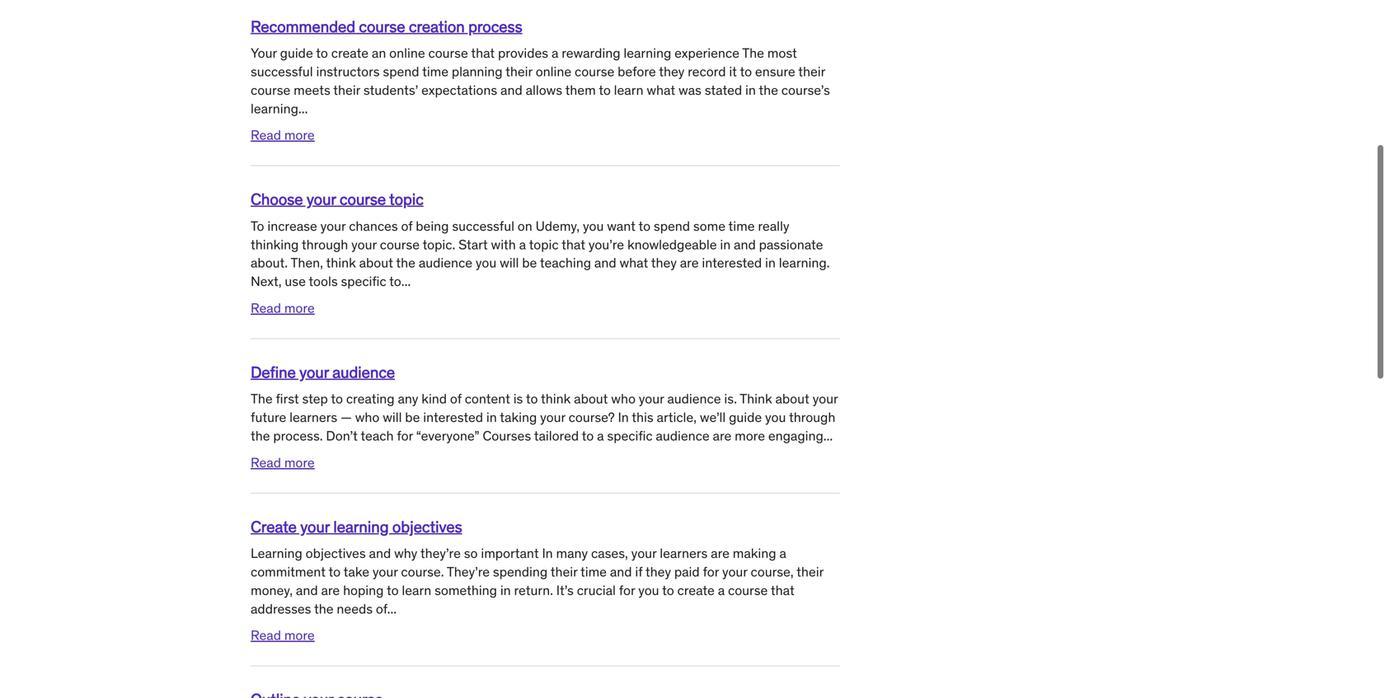 Task type: locate. For each thing, give the bounding box(es) containing it.
0 horizontal spatial about
[[359, 255, 393, 272]]

and left if
[[610, 564, 632, 581]]

1 vertical spatial through
[[789, 409, 836, 426]]

you down 'think'
[[765, 409, 786, 426]]

more inside the first step to creating any kind of content is to think about who your audience is. think about your future learners — who will be interested in taking your course? in this article, we'll guide you through the process. don't teach for "everyone" courses tailored to a specific audience are more engaging...
[[735, 428, 765, 445]]

and left allows
[[501, 82, 523, 98]]

0 vertical spatial specific
[[341, 273, 387, 290]]

more for process
[[284, 127, 315, 144]]

1 horizontal spatial in
[[618, 409, 629, 426]]

guide inside the your guide to create an online course that provides a rewarding learning experience the most successful instructors spend time planning their online course before they record it to ensure their course meets their students' expectations and allows them to learn what was stated in the course's learning...
[[280, 45, 313, 62]]

0 vertical spatial of
[[401, 218, 413, 235]]

learn down course.
[[402, 582, 432, 599]]

course down chances
[[380, 236, 420, 253]]

who
[[611, 391, 636, 408], [355, 409, 380, 426]]

1 horizontal spatial learning
[[624, 45, 672, 62]]

to
[[251, 218, 264, 235]]

1 horizontal spatial learn
[[614, 82, 644, 98]]

0 horizontal spatial that
[[471, 45, 495, 62]]

0 vertical spatial online
[[389, 45, 425, 62]]

0 horizontal spatial the
[[251, 391, 273, 408]]

0 vertical spatial think
[[326, 255, 356, 272]]

be left teaching at top left
[[522, 255, 537, 272]]

objectives
[[392, 517, 462, 537], [306, 545, 366, 562]]

2 read more link from the top
[[251, 300, 315, 317]]

1 vertical spatial the
[[251, 391, 273, 408]]

1 horizontal spatial guide
[[729, 409, 762, 426]]

the up ensure
[[743, 45, 765, 62]]

they're
[[447, 564, 490, 581]]

your guide to create an online course that provides a rewarding learning experience the most successful instructors spend time planning their online course before they record it to ensure their course meets their students' expectations and allows them to learn what was stated in the course's learning...
[[251, 45, 830, 117]]

think up tools
[[326, 255, 356, 272]]

read down next,
[[251, 300, 281, 317]]

spend up students'
[[383, 63, 419, 80]]

think
[[326, 255, 356, 272], [541, 391, 571, 408]]

read more link down process.
[[251, 454, 315, 471]]

time up expectations
[[422, 63, 449, 80]]

more for topic
[[284, 300, 315, 317]]

interested
[[702, 255, 762, 272], [423, 409, 483, 426]]

1 horizontal spatial of
[[450, 391, 462, 408]]

in
[[618, 409, 629, 426], [542, 545, 553, 562]]

think up tailored
[[541, 391, 571, 408]]

read down addresses
[[251, 627, 281, 644]]

for
[[397, 428, 413, 445], [703, 564, 719, 581], [619, 582, 635, 599]]

0 horizontal spatial learn
[[402, 582, 432, 599]]

the first step to creating any kind of content is to think about who your audience is. think about your future learners — who will be interested in taking your course? in this article, we'll guide you through the process. don't teach for "everyone" courses tailored to a specific audience are more engaging...
[[251, 391, 838, 445]]

create down "paid"
[[678, 582, 715, 599]]

0 vertical spatial through
[[302, 236, 348, 253]]

about
[[359, 255, 393, 272], [574, 391, 608, 408], [776, 391, 810, 408]]

for right teach
[[397, 428, 413, 445]]

0 vertical spatial they
[[659, 63, 685, 80]]

your up tailored
[[540, 409, 566, 426]]

spend inside the your guide to create an online course that provides a rewarding learning experience the most successful instructors spend time planning their online course before they record it to ensure their course meets their students' expectations and allows them to learn what was stated in the course's learning...
[[383, 63, 419, 80]]

0 vertical spatial will
[[500, 255, 519, 272]]

record
[[688, 63, 726, 80]]

about.
[[251, 255, 288, 272]]

0 vertical spatial learning
[[624, 45, 672, 62]]

guide down 'think'
[[729, 409, 762, 426]]

0 vertical spatial topic
[[389, 189, 424, 209]]

0 horizontal spatial of
[[401, 218, 413, 235]]

course,
[[751, 564, 794, 581]]

a inside to increase your chances of being successful on udemy, you want to spend some time really thinking through your course topic. start with a topic that you're knowledgeable in and passionate about. then, think about the audience you will be teaching and what they are interested in learning. next, use tools specific to...
[[519, 236, 526, 253]]

2 horizontal spatial time
[[729, 218, 755, 235]]

online right an
[[389, 45, 425, 62]]

choose your course topic link
[[251, 189, 424, 209]]

0 vertical spatial guide
[[280, 45, 313, 62]]

objectives up take
[[306, 545, 366, 562]]

create up instructors
[[331, 45, 369, 62]]

are
[[680, 255, 699, 272], [713, 428, 732, 445], [711, 545, 730, 562], [321, 582, 340, 599]]

learn inside learning objectives and why they're so important in many cases, your learners are making a commitment to take your course. they're spending their time and if they paid for your course, their money, and are hoping to learn something in return. it's crucial for you to create a course that addresses the needs of...
[[402, 582, 432, 599]]

0 horizontal spatial be
[[405, 409, 420, 426]]

more down 'think'
[[735, 428, 765, 445]]

of
[[401, 218, 413, 235], [450, 391, 462, 408]]

0 horizontal spatial guide
[[280, 45, 313, 62]]

define your audience
[[251, 362, 395, 382]]

0 vertical spatial successful
[[251, 63, 313, 80]]

2 horizontal spatial that
[[771, 582, 795, 599]]

0 horizontal spatial specific
[[341, 273, 387, 290]]

planning
[[452, 63, 503, 80]]

topic inside to increase your chances of being successful on udemy, you want to spend some time really thinking through your course topic. start with a topic that you're knowledgeable in and passionate about. then, think about the audience you will be teaching and what they are interested in learning. next, use tools specific to...
[[529, 236, 559, 253]]

being
[[416, 218, 449, 235]]

1 vertical spatial will
[[383, 409, 402, 426]]

3 read from the top
[[251, 454, 281, 471]]

really
[[758, 218, 790, 235]]

interested up "everyone"
[[423, 409, 483, 426]]

successful down your
[[251, 63, 313, 80]]

to right 'it'
[[740, 63, 752, 80]]

any
[[398, 391, 419, 408]]

0 horizontal spatial successful
[[251, 63, 313, 80]]

that
[[471, 45, 495, 62], [562, 236, 586, 253], [771, 582, 795, 599]]

who up this
[[611, 391, 636, 408]]

experience
[[675, 45, 740, 62]]

specific left to...
[[341, 273, 387, 290]]

they inside to increase your chances of being successful on udemy, you want to spend some time really thinking through your course topic. start with a topic that you're knowledgeable in and passionate about. then, think about the audience you will be teaching and what they are interested in learning. next, use tools specific to...
[[651, 255, 677, 272]]

of right kind
[[450, 391, 462, 408]]

read more down process.
[[251, 454, 315, 471]]

read for recommended course creation process
[[251, 127, 281, 144]]

0 vertical spatial time
[[422, 63, 449, 80]]

1 vertical spatial interested
[[423, 409, 483, 426]]

1 horizontal spatial through
[[789, 409, 836, 426]]

0 vertical spatial the
[[743, 45, 765, 62]]

create your learning objectives
[[251, 517, 462, 537]]

0 horizontal spatial learners
[[290, 409, 337, 426]]

learners inside the first step to creating any kind of content is to think about who your audience is. think about your future learners — who will be interested in taking your course? in this article, we'll guide you through the process. don't teach for "everyone" courses tailored to a specific audience are more engaging...
[[290, 409, 337, 426]]

topic down udemy,
[[529, 236, 559, 253]]

0 horizontal spatial learning
[[333, 517, 389, 537]]

1 vertical spatial be
[[405, 409, 420, 426]]

to down course?
[[582, 428, 594, 445]]

1 vertical spatial they
[[651, 255, 677, 272]]

the
[[743, 45, 765, 62], [251, 391, 273, 408]]

they down knowledgeable
[[651, 255, 677, 272]]

2 read from the top
[[251, 300, 281, 317]]

0 horizontal spatial objectives
[[306, 545, 366, 562]]

read for create your learning objectives
[[251, 627, 281, 644]]

you down if
[[639, 582, 659, 599]]

read more down use
[[251, 300, 315, 317]]

course down course,
[[728, 582, 768, 599]]

spending
[[493, 564, 548, 581]]

in down passionate
[[765, 255, 776, 272]]

0 vertical spatial interested
[[702, 255, 762, 272]]

of inside to increase your chances of being successful on udemy, you want to spend some time really thinking through your course topic. start with a topic that you're knowledgeable in and passionate about. then, think about the audience you will be teaching and what they are interested in learning. next, use tools specific to...
[[401, 218, 413, 235]]

the inside the first step to creating any kind of content is to think about who your audience is. think about your future learners — who will be interested in taking your course? in this article, we'll guide you through the process. don't teach for "everyone" courses tailored to a specific audience are more engaging...
[[251, 428, 270, 445]]

1 vertical spatial learn
[[402, 582, 432, 599]]

2 horizontal spatial for
[[703, 564, 719, 581]]

1 read from the top
[[251, 127, 281, 144]]

0 horizontal spatial will
[[383, 409, 402, 426]]

1 vertical spatial of
[[450, 391, 462, 408]]

0 horizontal spatial through
[[302, 236, 348, 253]]

specific down this
[[607, 428, 653, 445]]

create
[[331, 45, 369, 62], [678, 582, 715, 599]]

in
[[746, 82, 756, 98], [720, 236, 731, 253], [765, 255, 776, 272], [487, 409, 497, 426], [500, 582, 511, 599]]

audience
[[419, 255, 473, 272], [333, 362, 395, 382], [668, 391, 721, 408], [656, 428, 710, 445]]

expectations
[[422, 82, 497, 98]]

and down you're
[[595, 255, 617, 272]]

time inside learning objectives and why they're so important in many cases, your learners are making a commitment to take your course. they're spending their time and if they paid for your course, their money, and are hoping to learn something in return. it's crucial for you to create a course that addresses the needs of...
[[581, 564, 607, 581]]

something
[[435, 582, 497, 599]]

teach
[[361, 428, 394, 445]]

of left the being
[[401, 218, 413, 235]]

1 horizontal spatial interested
[[702, 255, 762, 272]]

in left many
[[542, 545, 553, 562]]

online up allows
[[536, 63, 572, 80]]

read more down learning...
[[251, 127, 315, 144]]

0 horizontal spatial interested
[[423, 409, 483, 426]]

1 vertical spatial in
[[542, 545, 553, 562]]

their
[[506, 63, 533, 80], [799, 63, 826, 80], [333, 82, 360, 98], [551, 564, 578, 581], [797, 564, 824, 581]]

1 vertical spatial guide
[[729, 409, 762, 426]]

1 horizontal spatial create
[[678, 582, 715, 599]]

1 horizontal spatial topic
[[529, 236, 559, 253]]

1 horizontal spatial the
[[743, 45, 765, 62]]

1 vertical spatial create
[[678, 582, 715, 599]]

to up instructors
[[316, 45, 328, 62]]

1 horizontal spatial be
[[522, 255, 537, 272]]

2 vertical spatial time
[[581, 564, 607, 581]]

about up course?
[[574, 391, 608, 408]]

more down addresses
[[284, 627, 315, 644]]

time left really
[[729, 218, 755, 235]]

1 horizontal spatial spend
[[654, 218, 690, 235]]

0 vertical spatial what
[[647, 82, 676, 98]]

your
[[307, 189, 336, 209], [321, 218, 346, 235], [351, 236, 377, 253], [300, 362, 329, 382], [639, 391, 664, 408], [813, 391, 838, 408], [540, 409, 566, 426], [300, 517, 330, 537], [632, 545, 657, 562], [373, 564, 398, 581], [722, 564, 748, 581]]

1 horizontal spatial that
[[562, 236, 586, 253]]

that down course,
[[771, 582, 795, 599]]

stated
[[705, 82, 742, 98]]

4 read more link from the top
[[251, 627, 315, 644]]

in down spending
[[500, 582, 511, 599]]

guide down recommended
[[280, 45, 313, 62]]

to inside to increase your chances of being successful on udemy, you want to spend some time really thinking through your course topic. start with a topic that you're knowledgeable in and passionate about. then, think about the audience you will be teaching and what they are interested in learning. next, use tools specific to...
[[639, 218, 651, 235]]

time
[[422, 63, 449, 80], [729, 218, 755, 235], [581, 564, 607, 581]]

2 horizontal spatial about
[[776, 391, 810, 408]]

1 horizontal spatial will
[[500, 255, 519, 272]]

1 vertical spatial specific
[[607, 428, 653, 445]]

are down knowledgeable
[[680, 255, 699, 272]]

read more link down addresses
[[251, 627, 315, 644]]

read more link down use
[[251, 300, 315, 317]]

a inside the your guide to create an online course that provides a rewarding learning experience the most successful instructors spend time planning their online course before they record it to ensure their course meets their students' expectations and allows them to learn what was stated in the course's learning...
[[552, 45, 559, 62]]

they right if
[[646, 564, 671, 581]]

guide inside the first step to creating any kind of content is to think about who your audience is. think about your future learners — who will be interested in taking your course? in this article, we'll guide you through the process. don't teach for "everyone" courses tailored to a specific audience are more engaging...
[[729, 409, 762, 426]]

students'
[[364, 82, 418, 98]]

more down use
[[284, 300, 315, 317]]

0 horizontal spatial think
[[326, 255, 356, 272]]

to
[[316, 45, 328, 62], [740, 63, 752, 80], [599, 82, 611, 98], [639, 218, 651, 235], [331, 391, 343, 408], [526, 391, 538, 408], [582, 428, 594, 445], [329, 564, 341, 581], [387, 582, 399, 599], [662, 582, 674, 599]]

learners down step
[[290, 409, 337, 426]]

learning up take
[[333, 517, 389, 537]]

are inside the first step to creating any kind of content is to think about who your audience is. think about your future learners — who will be interested in taking your course? in this article, we'll guide you through the process. don't teach for "everyone" courses tailored to a specific audience are more engaging...
[[713, 428, 732, 445]]

4 read from the top
[[251, 627, 281, 644]]

2 read more from the top
[[251, 300, 315, 317]]

your up this
[[639, 391, 664, 408]]

read more for create
[[251, 627, 315, 644]]

1 horizontal spatial think
[[541, 391, 571, 408]]

what down you're
[[620, 255, 648, 272]]

learn
[[614, 82, 644, 98], [402, 582, 432, 599]]

create inside learning objectives and why they're so important in many cases, your learners are making a commitment to take your course. they're spending their time and if they paid for your course, their money, and are hoping to learn something in return. it's crucial for you to create a course that addresses the needs of...
[[678, 582, 715, 599]]

0 horizontal spatial online
[[389, 45, 425, 62]]

learn inside the your guide to create an online course that provides a rewarding learning experience the most successful instructors spend time planning their online course before they record it to ensure their course meets their students' expectations and allows them to learn what was stated in the course's learning...
[[614, 82, 644, 98]]

through up the then,
[[302, 236, 348, 253]]

they're
[[421, 545, 461, 562]]

it's
[[557, 582, 574, 599]]

through inside the first step to creating any kind of content is to think about who your audience is. think about your future learners — who will be interested in taking your course? in this article, we'll guide you through the process. don't teach for "everyone" courses tailored to a specific audience are more engaging...
[[789, 409, 836, 426]]

1 horizontal spatial who
[[611, 391, 636, 408]]

1 horizontal spatial time
[[581, 564, 607, 581]]

0 vertical spatial create
[[331, 45, 369, 62]]

read more for recommended
[[251, 127, 315, 144]]

1 vertical spatial successful
[[452, 218, 515, 235]]

an
[[372, 45, 386, 62]]

1 vertical spatial spend
[[654, 218, 690, 235]]

0 horizontal spatial for
[[397, 428, 413, 445]]

0 horizontal spatial topic
[[389, 189, 424, 209]]

1 read more from the top
[[251, 127, 315, 144]]

time inside to increase your chances of being successful on udemy, you want to spend some time really thinking through your course topic. start with a topic that you're knowledgeable in and passionate about. then, think about the audience you will be teaching and what they are interested in learning. next, use tools specific to...
[[729, 218, 755, 235]]

course.
[[401, 564, 444, 581]]

creating
[[346, 391, 395, 408]]

1 horizontal spatial specific
[[607, 428, 653, 445]]

2 vertical spatial they
[[646, 564, 671, 581]]

be inside to increase your chances of being successful on udemy, you want to spend some time really thinking through your course topic. start with a topic that you're knowledgeable in and passionate about. then, think about the audience you will be teaching and what they are interested in learning. next, use tools specific to...
[[522, 255, 537, 272]]

this
[[632, 409, 654, 426]]

0 horizontal spatial in
[[542, 545, 553, 562]]

3 read more from the top
[[251, 454, 315, 471]]

0 horizontal spatial spend
[[383, 63, 419, 80]]

through
[[302, 236, 348, 253], [789, 409, 836, 426]]

1 vertical spatial learners
[[660, 545, 708, 562]]

0 vertical spatial objectives
[[392, 517, 462, 537]]

time up 'crucial'
[[581, 564, 607, 581]]

want
[[607, 218, 636, 235]]

1 vertical spatial objectives
[[306, 545, 366, 562]]

read down learning...
[[251, 127, 281, 144]]

spend up knowledgeable
[[654, 218, 690, 235]]

making
[[733, 545, 777, 562]]

read more link for choose
[[251, 300, 315, 317]]

them
[[565, 82, 596, 98]]

use
[[285, 273, 306, 290]]

spend inside to increase your chances of being successful on udemy, you want to spend some time really thinking through your course topic. start with a topic that you're knowledgeable in and passionate about. then, think about the audience you will be teaching and what they are interested in learning. next, use tools specific to...
[[654, 218, 690, 235]]

1 read more link from the top
[[251, 127, 315, 144]]

to right want
[[639, 218, 651, 235]]

you
[[583, 218, 604, 235], [476, 255, 497, 272], [765, 409, 786, 426], [639, 582, 659, 599]]

0 vertical spatial for
[[397, 428, 413, 445]]

1 horizontal spatial for
[[619, 582, 635, 599]]

is
[[514, 391, 523, 408]]

read more link for create
[[251, 627, 315, 644]]

0 vertical spatial in
[[618, 409, 629, 426]]

0 vertical spatial that
[[471, 45, 495, 62]]

will up teach
[[383, 409, 402, 426]]

to...
[[389, 273, 411, 290]]

in down 'content'
[[487, 409, 497, 426]]

teaching
[[540, 255, 591, 272]]

they up was
[[659, 63, 685, 80]]

learners up "paid"
[[660, 545, 708, 562]]

in left this
[[618, 409, 629, 426]]

are down "we'll"
[[713, 428, 732, 445]]

3 read more link from the top
[[251, 454, 315, 471]]

interested down some
[[702, 255, 762, 272]]

audience inside to increase your chances of being successful on udemy, you want to spend some time really thinking through your course topic. start with a topic that you're knowledgeable in and passionate about. then, think about the audience you will be teaching and what they are interested in learning. next, use tools specific to...
[[419, 255, 473, 272]]

0 vertical spatial be
[[522, 255, 537, 272]]

more
[[284, 127, 315, 144], [284, 300, 315, 317], [735, 428, 765, 445], [284, 454, 315, 471], [284, 627, 315, 644]]

0 horizontal spatial time
[[422, 63, 449, 80]]

1 vertical spatial that
[[562, 236, 586, 253]]

learn down before
[[614, 82, 644, 98]]

4 read more from the top
[[251, 627, 315, 644]]

specific inside the first step to creating any kind of content is to think about who your audience is. think about your future learners — who will be interested in taking your course? in this article, we'll guide you through the process. don't teach for "everyone" courses tailored to a specific audience are more engaging...
[[607, 428, 653, 445]]

interested inside to increase your chances of being successful on udemy, you want to spend some time really thinking through your course topic. start with a topic that you're knowledgeable in and passionate about. then, think about the audience you will be teaching and what they are interested in learning. next, use tools specific to...
[[702, 255, 762, 272]]

in inside learning objectives and why they're so important in many cases, your learners are making a commitment to take your course. they're spending their time and if they paid for your course, their money, and are hoping to learn something in return. it's crucial for you to create a course that addresses the needs of...
[[542, 545, 553, 562]]

1 horizontal spatial about
[[574, 391, 608, 408]]

for right 'crucial'
[[619, 582, 635, 599]]

successful inside to increase your chances of being successful on udemy, you want to spend some time really thinking through your course topic. start with a topic that you're knowledgeable in and passionate about. then, think about the audience you will be teaching and what they are interested in learning. next, use tools specific to...
[[452, 218, 515, 235]]

what left was
[[647, 82, 676, 98]]

1 vertical spatial time
[[729, 218, 755, 235]]

1 vertical spatial who
[[355, 409, 380, 426]]

the inside learning objectives and why they're so important in many cases, your learners are making a commitment to take your course. they're spending their time and if they paid for your course, their money, and are hoping to learn something in return. it's crucial for you to create a course that addresses the needs of...
[[314, 601, 334, 618]]

what
[[647, 82, 676, 98], [620, 255, 648, 272]]

1 horizontal spatial successful
[[452, 218, 515, 235]]

1 vertical spatial think
[[541, 391, 571, 408]]

1 horizontal spatial learners
[[660, 545, 708, 562]]

learning up before
[[624, 45, 672, 62]]

1 vertical spatial topic
[[529, 236, 559, 253]]

meets
[[294, 82, 331, 98]]

about up to...
[[359, 255, 393, 272]]

0 vertical spatial spend
[[383, 63, 419, 80]]

the
[[759, 82, 779, 98], [396, 255, 416, 272], [251, 428, 270, 445], [314, 601, 334, 618]]

course up chances
[[340, 189, 386, 209]]

to left take
[[329, 564, 341, 581]]



Task type: describe. For each thing, give the bounding box(es) containing it.
2 vertical spatial for
[[619, 582, 635, 599]]

money,
[[251, 582, 293, 599]]

through inside to increase your chances of being successful on udemy, you want to spend some time really thinking through your course topic. start with a topic that you're knowledgeable in and passionate about. then, think about the audience you will be teaching and what they are interested in learning. next, use tools specific to...
[[302, 236, 348, 253]]

learning inside the your guide to create an online course that provides a rewarding learning experience the most successful instructors spend time planning their online course before they record it to ensure their course meets their students' expectations and allows them to learn what was stated in the course's learning...
[[624, 45, 672, 62]]

that inside the your guide to create an online course that provides a rewarding learning experience the most successful instructors spend time planning their online course before they record it to ensure their course meets their students' expectations and allows them to learn what was stated in the course's learning...
[[471, 45, 495, 62]]

in inside the your guide to create an online course that provides a rewarding learning experience the most successful instructors spend time planning their online course before they record it to ensure their course meets their students' expectations and allows them to learn what was stated in the course's learning...
[[746, 82, 756, 98]]

—
[[341, 409, 352, 426]]

taking
[[500, 409, 537, 426]]

needs
[[337, 601, 373, 618]]

that inside learning objectives and why they're so important in many cases, your learners are making a commitment to take your course. they're spending their time and if they paid for your course, their money, and are hoping to learn something in return. it's crucial for you to create a course that addresses the needs of...
[[771, 582, 795, 599]]

their right course,
[[797, 564, 824, 581]]

course down creation
[[428, 45, 468, 62]]

learning.
[[779, 255, 830, 272]]

your up if
[[632, 545, 657, 562]]

1 vertical spatial learning
[[333, 517, 389, 537]]

it
[[729, 63, 737, 80]]

courses
[[483, 428, 531, 445]]

a inside the first step to creating any kind of content is to think about who your audience is. think about your future learners — who will be interested in taking your course? in this article, we'll guide you through the process. don't teach for "everyone" courses tailored to a specific audience are more engaging...
[[597, 428, 604, 445]]

to up of...
[[387, 582, 399, 599]]

your up increase
[[307, 189, 336, 209]]

0 horizontal spatial who
[[355, 409, 380, 426]]

that inside to increase your chances of being successful on udemy, you want to spend some time really thinking through your course topic. start with a topic that you're knowledgeable in and passionate about. then, think about the audience you will be teaching and what they are interested in learning. next, use tools specific to...
[[562, 236, 586, 253]]

process.
[[273, 428, 323, 445]]

recommended course creation process
[[251, 16, 523, 36]]

topic.
[[423, 236, 456, 253]]

rewarding
[[562, 45, 621, 62]]

don't
[[326, 428, 358, 445]]

and left passionate
[[734, 236, 756, 253]]

more for objectives
[[284, 627, 315, 644]]

why
[[394, 545, 418, 562]]

of inside the first step to creating any kind of content is to think about who your audience is. think about your future learners — who will be interested in taking your course? in this article, we'll guide you through the process. don't teach for "everyone" courses tailored to a specific audience are more engaging...
[[450, 391, 462, 408]]

create inside the your guide to create an online course that provides a rewarding learning experience the most successful instructors spend time planning their online course before they record it to ensure their course meets their students' expectations and allows them to learn what was stated in the course's learning...
[[331, 45, 369, 62]]

some
[[694, 218, 726, 235]]

will inside the first step to creating any kind of content is to think about who your audience is. think about your future learners — who will be interested in taking your course? in this article, we'll guide you through the process. don't teach for "everyone" courses tailored to a specific audience are more engaging...
[[383, 409, 402, 426]]

thinking
[[251, 236, 299, 253]]

their up it's
[[551, 564, 578, 581]]

more down process.
[[284, 454, 315, 471]]

audience down article,
[[656, 428, 710, 445]]

what inside the your guide to create an online course that provides a rewarding learning experience the most successful instructors spend time planning their online course before they record it to ensure their course meets their students' expectations and allows them to learn what was stated in the course's learning...
[[647, 82, 676, 98]]

the inside to increase your chances of being successful on udemy, you want to spend some time really thinking through your course topic. start with a topic that you're knowledgeable in and passionate about. then, think about the audience you will be teaching and what they are interested in learning. next, use tools specific to...
[[396, 255, 416, 272]]

define your audience link
[[251, 362, 395, 382]]

course up an
[[359, 16, 405, 36]]

return.
[[514, 582, 553, 599]]

course inside learning objectives and why they're so important in many cases, your learners are making a commitment to take your course. they're spending their time and if they paid for your course, their money, and are hoping to learn something in return. it's crucial for you to create a course that addresses the needs of...
[[728, 582, 768, 599]]

first
[[276, 391, 299, 408]]

think inside the first step to creating any kind of content is to think about who your audience is. think about your future learners — who will be interested in taking your course? in this article, we'll guide you through the process. don't teach for "everyone" courses tailored to a specific audience are more engaging...
[[541, 391, 571, 408]]

choose your course topic
[[251, 189, 424, 209]]

create your learning objectives link
[[251, 517, 462, 537]]

process
[[468, 16, 523, 36]]

learners inside learning objectives and why they're so important in many cases, your learners are making a commitment to take your course. they're spending their time and if they paid for your course, their money, and are hoping to learn something in return. it's crucial for you to create a course that addresses the needs of...
[[660, 545, 708, 562]]

audience up article,
[[668, 391, 721, 408]]

take
[[344, 564, 370, 581]]

they inside the your guide to create an online course that provides a rewarding learning experience the most successful instructors spend time planning their online course before they record it to ensure their course meets their students' expectations and allows them to learn what was stated in the course's learning...
[[659, 63, 685, 80]]

udemy,
[[536, 218, 580, 235]]

start
[[459, 236, 488, 253]]

to right 'is'
[[526, 391, 538, 408]]

crucial
[[577, 582, 616, 599]]

tools
[[309, 273, 338, 290]]

course's
[[782, 82, 830, 98]]

engaging...
[[769, 428, 833, 445]]

their up course's
[[799, 63, 826, 80]]

think
[[740, 391, 773, 408]]

next,
[[251, 273, 282, 290]]

article,
[[657, 409, 697, 426]]

you up you're
[[583, 218, 604, 235]]

1 horizontal spatial online
[[536, 63, 572, 80]]

tailored
[[534, 428, 579, 445]]

read more for choose
[[251, 300, 315, 317]]

your
[[251, 45, 277, 62]]

commitment
[[251, 564, 326, 581]]

are up needs
[[321, 582, 340, 599]]

learning...
[[251, 100, 308, 117]]

before
[[618, 63, 656, 80]]

so
[[464, 545, 478, 562]]

recommended course creation process link
[[251, 16, 523, 36]]

are left making
[[711, 545, 730, 562]]

to right 'crucial'
[[662, 582, 674, 599]]

the inside the your guide to create an online course that provides a rewarding learning experience the most successful instructors spend time planning their online course before they record it to ensure their course meets their students' expectations and allows them to learn what was stated in the course's learning...
[[759, 82, 779, 98]]

course down rewarding
[[575, 63, 615, 80]]

course?
[[569, 409, 615, 426]]

your down chances
[[351, 236, 377, 253]]

addresses
[[251, 601, 311, 618]]

to right them
[[599, 82, 611, 98]]

time inside the your guide to create an online course that provides a rewarding learning experience the most successful instructors spend time planning their online course before they record it to ensure their course meets their students' expectations and allows them to learn what was stated in the course's learning...
[[422, 63, 449, 80]]

in inside the first step to creating any kind of content is to think about who your audience is. think about your future learners — who will be interested in taking your course? in this article, we'll guide you through the process. don't teach for "everyone" courses tailored to a specific audience are more engaging...
[[487, 409, 497, 426]]

interested inside the first step to creating any kind of content is to think about who your audience is. think about your future learners — who will be interested in taking your course? in this article, we'll guide you through the process. don't teach for "everyone" courses tailored to a specific audience are more engaging...
[[423, 409, 483, 426]]

step
[[302, 391, 328, 408]]

create
[[251, 517, 297, 537]]

your up step
[[300, 362, 329, 382]]

you inside learning objectives and why they're so important in many cases, your learners are making a commitment to take your course. they're spending their time and if they paid for your course, their money, and are hoping to learn something in return. it's crucial for you to create a course that addresses the needs of...
[[639, 582, 659, 599]]

read more link for recommended
[[251, 127, 315, 144]]

hoping
[[343, 582, 384, 599]]

in inside learning objectives and why they're so important in many cases, your learners are making a commitment to take your course. they're spending their time and if they paid for your course, their money, and are hoping to learn something in return. it's crucial for you to create a course that addresses the needs of...
[[500, 582, 511, 599]]

if
[[635, 564, 643, 581]]

their down provides on the top of the page
[[506, 63, 533, 80]]

read for define your audience
[[251, 454, 281, 471]]

specific inside to increase your chances of being successful on udemy, you want to spend some time really thinking through your course topic. start with a topic that you're knowledgeable in and passionate about. then, think about the audience you will be teaching and what they are interested in learning. next, use tools specific to...
[[341, 273, 387, 290]]

the inside the your guide to create an online course that provides a rewarding learning experience the most successful instructors spend time planning their online course before they record it to ensure their course meets their students' expectations and allows them to learn what was stated in the course's learning...
[[743, 45, 765, 62]]

"everyone"
[[416, 428, 480, 445]]

kind
[[422, 391, 447, 408]]

your down choose your course topic
[[321, 218, 346, 235]]

define
[[251, 362, 296, 382]]

passionate
[[759, 236, 824, 253]]

their down instructors
[[333, 82, 360, 98]]

cases,
[[591, 545, 628, 562]]

for inside the first step to creating any kind of content is to think about who your audience is. think about your future learners — who will be interested in taking your course? in this article, we'll guide you through the process. don't teach for "everyone" courses tailored to a specific audience are more engaging...
[[397, 428, 413, 445]]

future
[[251, 409, 286, 426]]

course inside to increase your chances of being successful on udemy, you want to spend some time really thinking through your course topic. start with a topic that you're knowledgeable in and passionate about. then, think about the audience you will be teaching and what they are interested in learning. next, use tools specific to...
[[380, 236, 420, 253]]

provides
[[498, 45, 549, 62]]

in down some
[[720, 236, 731, 253]]

with
[[491, 236, 516, 253]]

successful inside the your guide to create an online course that provides a rewarding learning experience the most successful instructors spend time planning their online course before they record it to ensure their course meets their students' expectations and allows them to learn what was stated in the course's learning...
[[251, 63, 313, 80]]

learning objectives and why they're so important in many cases, your learners are making a commitment to take your course. they're spending their time and if they paid for your course, their money, and are hoping to learn something in return. it's crucial for you to create a course that addresses the needs of...
[[251, 545, 824, 618]]

allows
[[526, 82, 563, 98]]

your down making
[[722, 564, 748, 581]]

your right create
[[300, 517, 330, 537]]

chances
[[349, 218, 398, 235]]

they inside learning objectives and why they're so important in many cases, your learners are making a commitment to take your course. they're spending their time and if they paid for your course, their money, and are hoping to learn something in return. it's crucial for you to create a course that addresses the needs of...
[[646, 564, 671, 581]]

what inside to increase your chances of being successful on udemy, you want to spend some time really thinking through your course topic. start with a topic that you're knowledgeable in and passionate about. then, think about the audience you will be teaching and what they are interested in learning. next, use tools specific to...
[[620, 255, 648, 272]]

objectives inside learning objectives and why they're so important in many cases, your learners are making a commitment to take your course. they're spending their time and if they paid for your course, their money, and are hoping to learn something in return. it's crucial for you to create a course that addresses the needs of...
[[306, 545, 366, 562]]

paid
[[675, 564, 700, 581]]

1 vertical spatial for
[[703, 564, 719, 581]]

to up — at the left bottom of page
[[331, 391, 343, 408]]

ensure
[[755, 63, 796, 80]]

the inside the first step to creating any kind of content is to think about who your audience is. think about your future learners — who will be interested in taking your course? in this article, we'll guide you through the process. don't teach for "everyone" courses tailored to a specific audience are more engaging...
[[251, 391, 273, 408]]

and left why
[[369, 545, 391, 562]]

creation
[[409, 16, 465, 36]]

then,
[[291, 255, 323, 272]]

your up engaging...
[[813, 391, 838, 408]]

to increase your chances of being successful on udemy, you want to spend some time really thinking through your course topic. start with a topic that you're knowledgeable in and passionate about. then, think about the audience you will be teaching and what they are interested in learning. next, use tools specific to...
[[251, 218, 830, 290]]

recommended
[[251, 16, 355, 36]]

learning
[[251, 545, 302, 562]]

think inside to increase your chances of being successful on udemy, you want to spend some time really thinking through your course topic. start with a topic that you're knowledgeable in and passionate about. then, think about the audience you will be teaching and what they are interested in learning. next, use tools specific to...
[[326, 255, 356, 272]]

important
[[481, 545, 539, 562]]

and inside the your guide to create an online course that provides a rewarding learning experience the most successful instructors spend time planning their online course before they record it to ensure their course meets their students' expectations and allows them to learn what was stated in the course's learning...
[[501, 82, 523, 98]]

most
[[768, 45, 797, 62]]

you down 'start'
[[476, 255, 497, 272]]

we'll
[[700, 409, 726, 426]]

in inside the first step to creating any kind of content is to think about who your audience is. think about your future learners — who will be interested in taking your course? in this article, we'll guide you through the process. don't teach for "everyone" courses tailored to a specific audience are more engaging...
[[618, 409, 629, 426]]

on
[[518, 218, 533, 235]]

will inside to increase your chances of being successful on udemy, you want to spend some time really thinking through your course topic. start with a topic that you're knowledgeable in and passionate about. then, think about the audience you will be teaching and what they are interested in learning. next, use tools specific to...
[[500, 255, 519, 272]]

you're
[[589, 236, 624, 253]]

course up learning...
[[251, 82, 291, 98]]

about inside to increase your chances of being successful on udemy, you want to spend some time really thinking through your course topic. start with a topic that you're knowledgeable in and passionate about. then, think about the audience you will be teaching and what they are interested in learning. next, use tools specific to...
[[359, 255, 393, 272]]

be inside the first step to creating any kind of content is to think about who your audience is. think about your future learners — who will be interested in taking your course? in this article, we'll guide you through the process. don't teach for "everyone" courses tailored to a specific audience are more engaging...
[[405, 409, 420, 426]]

read more link for define
[[251, 454, 315, 471]]

read more for define
[[251, 454, 315, 471]]

increase
[[268, 218, 317, 235]]

read for choose your course topic
[[251, 300, 281, 317]]

1 horizontal spatial objectives
[[392, 517, 462, 537]]

many
[[556, 545, 588, 562]]

instructors
[[316, 63, 380, 80]]

of...
[[376, 601, 397, 618]]

and down commitment
[[296, 582, 318, 599]]

are inside to increase your chances of being successful on udemy, you want to spend some time really thinking through your course topic. start with a topic that you're knowledgeable in and passionate about. then, think about the audience you will be teaching and what they are interested in learning. next, use tools specific to...
[[680, 255, 699, 272]]

0 vertical spatial who
[[611, 391, 636, 408]]

audience up creating
[[333, 362, 395, 382]]

your down why
[[373, 564, 398, 581]]

you inside the first step to creating any kind of content is to think about who your audience is. think about your future learners — who will be interested in taking your course? in this article, we'll guide you through the process. don't teach for "everyone" courses tailored to a specific audience are more engaging...
[[765, 409, 786, 426]]

is.
[[725, 391, 737, 408]]



Task type: vqa. For each thing, say whether or not it's contained in the screenshot.
us
no



